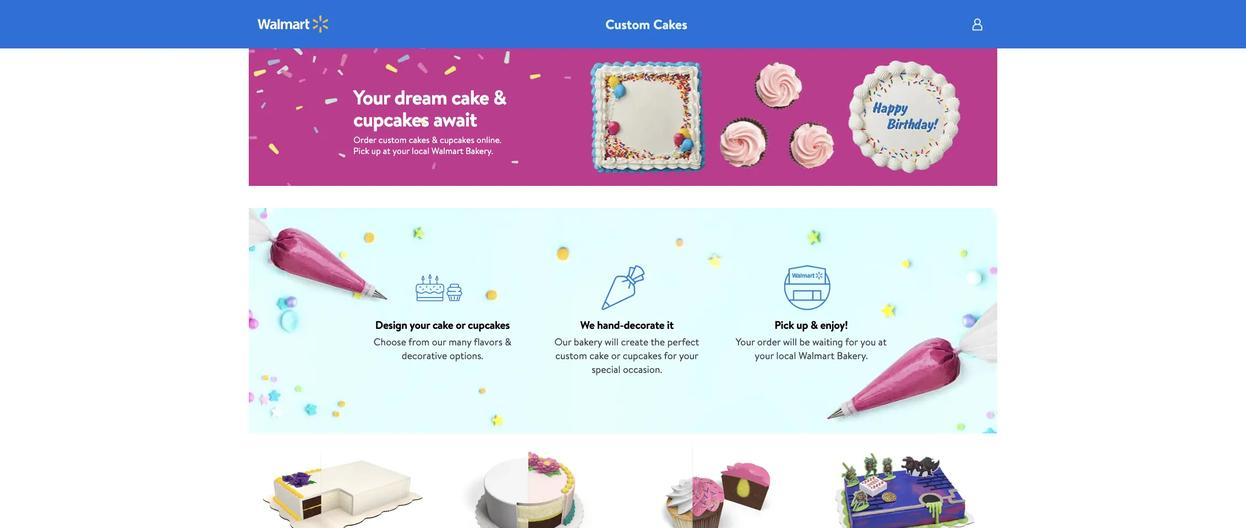 Task type: locate. For each thing, give the bounding box(es) containing it.
1 vertical spatial pick
[[775, 317, 794, 332]]

2 vertical spatial cake
[[589, 349, 609, 363]]

up
[[371, 145, 381, 157], [797, 317, 808, 332]]

pick inside your dream cake & cupcakes await order custom cakes & cupcakes online. pick up at your local walmart bakery.
[[353, 145, 369, 157]]

back to walmart.com image
[[258, 15, 329, 33]]

& inside pick up & enjoy! your order will be waiting for you at your local walmart bakery.
[[811, 317, 818, 332]]

& left enjoy!
[[811, 317, 818, 332]]

waiting
[[812, 335, 843, 349]]

0 horizontal spatial bakery.
[[466, 145, 493, 157]]

local
[[412, 145, 429, 157], [776, 349, 796, 363]]

your inside your dream cake & cupcakes await order custom cakes & cupcakes online. pick up at your local walmart bakery.
[[393, 145, 410, 157]]

0 horizontal spatial at
[[383, 145, 390, 157]]

we
[[580, 317, 595, 332]]

your
[[353, 84, 390, 111], [736, 335, 755, 349]]

will
[[605, 335, 619, 349], [783, 335, 797, 349]]

custom
[[379, 134, 407, 146], [555, 349, 587, 363]]

create
[[621, 335, 648, 349]]

1 vertical spatial your
[[736, 335, 755, 349]]

flavors
[[474, 335, 503, 349]]

1 horizontal spatial for
[[845, 335, 858, 349]]

0 vertical spatial walmart
[[432, 145, 464, 157]]

will left be
[[783, 335, 797, 349]]

1 horizontal spatial at
[[878, 335, 887, 349]]

0 horizontal spatial up
[[371, 145, 381, 157]]

await
[[433, 106, 477, 133]]

local down order
[[776, 349, 796, 363]]

your inside "design your cake or cupcakes choose from our many flavors & decorative options."
[[410, 317, 430, 332]]

1 vertical spatial bakery.
[[837, 349, 868, 363]]

custom left cakes
[[379, 134, 407, 146]]

our
[[432, 335, 446, 349]]

1 horizontal spatial bakery.
[[837, 349, 868, 363]]

0 vertical spatial cake
[[451, 84, 489, 111]]

0 vertical spatial or
[[456, 317, 465, 332]]

cupcakes
[[353, 106, 429, 133], [440, 134, 474, 146], [468, 317, 510, 332], [623, 349, 662, 363]]

will inside we hand-decorate it our bakery will create the perfect custom cake or cupcakes for your special occasion.
[[605, 335, 619, 349]]

0 vertical spatial your
[[353, 84, 390, 111]]

up left cakes
[[371, 145, 381, 157]]

1 horizontal spatial or
[[611, 349, 620, 363]]

or inside we hand-decorate it our bakery will create the perfect custom cake or cupcakes for your special occasion.
[[611, 349, 620, 363]]

cake up online.
[[451, 84, 489, 111]]

hand-
[[597, 317, 624, 332]]

walmart right cakes
[[432, 145, 464, 157]]

1 vertical spatial custom
[[555, 349, 587, 363]]

0 horizontal spatial your
[[353, 84, 390, 111]]

you
[[860, 335, 876, 349]]

at right you
[[878, 335, 887, 349]]

decorative
[[402, 349, 447, 363]]

1 horizontal spatial will
[[783, 335, 797, 349]]

bakery.
[[466, 145, 493, 157], [837, 349, 868, 363]]

1 horizontal spatial walmart
[[799, 349, 835, 363]]

will down hand-
[[605, 335, 619, 349]]

for down the
[[664, 349, 677, 363]]

design your cake or cupcakes choose from our many flavors & decorative options.
[[374, 317, 511, 363]]

choose
[[374, 335, 406, 349]]

your down perfect
[[679, 349, 698, 363]]

fully customizable round cake image
[[447, 445, 612, 528]]

your inside we hand-decorate it our bakery will create the perfect custom cake or cupcakes for your special occasion.
[[679, 349, 698, 363]]

0 horizontal spatial or
[[456, 317, 465, 332]]

0 horizontal spatial local
[[412, 145, 429, 157]]

we hand-decorate it our bakery will create the perfect custom cake or cupcakes for your special occasion.
[[555, 317, 699, 377]]

0 vertical spatial up
[[371, 145, 381, 157]]

cake up special
[[589, 349, 609, 363]]

our
[[555, 335, 572, 349]]

0 horizontal spatial for
[[664, 349, 677, 363]]

1 horizontal spatial pick
[[775, 317, 794, 332]]

or up many
[[456, 317, 465, 332]]

your up the from
[[410, 317, 430, 332]]

up up be
[[797, 317, 808, 332]]

walmart
[[432, 145, 464, 157], [799, 349, 835, 363]]

1 vertical spatial or
[[611, 349, 620, 363]]

bakery. down await
[[466, 145, 493, 157]]

1 vertical spatial up
[[797, 317, 808, 332]]

pick
[[353, 145, 369, 157], [775, 317, 794, 332]]

0 horizontal spatial will
[[605, 335, 619, 349]]

cake
[[451, 84, 489, 111], [432, 317, 453, 332], [589, 349, 609, 363]]

cake inside "design your cake or cupcakes choose from our many flavors & decorative options."
[[432, 317, 453, 332]]

custom inside we hand-decorate it our bakery will create the perfect custom cake or cupcakes for your special occasion.
[[555, 349, 587, 363]]

0 vertical spatial at
[[383, 145, 390, 157]]

your up order
[[353, 84, 390, 111]]

cakes
[[653, 15, 687, 34]]

your down order
[[755, 349, 774, 363]]

1 horizontal spatial up
[[797, 317, 808, 332]]

cake up our
[[432, 317, 453, 332]]

enjoy!
[[820, 317, 848, 332]]

for left you
[[845, 335, 858, 349]]

0 horizontal spatial custom
[[379, 134, 407, 146]]

local down the dream
[[412, 145, 429, 157]]

1 vertical spatial walmart
[[799, 349, 835, 363]]

up inside your dream cake & cupcakes await order custom cakes & cupcakes online. pick up at your local walmart bakery.
[[371, 145, 381, 157]]

cake inside your dream cake & cupcakes await order custom cakes & cupcakes online. pick up at your local walmart bakery.
[[451, 84, 489, 111]]

local inside pick up & enjoy! your order will be waiting for you at your local walmart bakery.
[[776, 349, 796, 363]]

cupcakes up flavors
[[468, 317, 510, 332]]

your
[[393, 145, 410, 157], [410, 317, 430, 332], [679, 349, 698, 363], [755, 349, 774, 363]]

walmart inside your dream cake & cupcakes await order custom cakes & cupcakes online. pick up at your local walmart bakery.
[[432, 145, 464, 157]]

0 vertical spatial bakery.
[[466, 145, 493, 157]]

your left order
[[736, 335, 755, 349]]

or
[[456, 317, 465, 332], [611, 349, 620, 363]]

many
[[449, 335, 472, 349]]

cake for dream
[[451, 84, 489, 111]]

& inside "design your cake or cupcakes choose from our many flavors & decorative options."
[[505, 335, 511, 349]]

order
[[757, 335, 781, 349]]

your inside pick up & enjoy! your order will be waiting for you at your local walmart bakery.
[[755, 349, 774, 363]]

0 vertical spatial custom
[[379, 134, 407, 146]]

at right order
[[383, 145, 390, 157]]

custom down our
[[555, 349, 587, 363]]

online.
[[477, 134, 501, 146]]

& right flavors
[[505, 335, 511, 349]]

1 horizontal spatial local
[[776, 349, 796, 363]]

will for hand-
[[605, 335, 619, 349]]

1 vertical spatial local
[[776, 349, 796, 363]]

pick up & enjoy! your order will be waiting for you at your local walmart bakery.
[[736, 317, 887, 363]]

custom inside your dream cake & cupcakes await order custom cakes & cupcakes online. pick up at your local walmart bakery.
[[379, 134, 407, 146]]

2 will from the left
[[783, 335, 797, 349]]

at
[[383, 145, 390, 157], [878, 335, 887, 349]]

0 horizontal spatial walmart
[[432, 145, 464, 157]]

bakery. down you
[[837, 349, 868, 363]]

or up special
[[611, 349, 620, 363]]

for
[[845, 335, 858, 349], [664, 349, 677, 363]]

1 will from the left
[[605, 335, 619, 349]]

walmart down the waiting
[[799, 349, 835, 363]]

1 vertical spatial at
[[878, 335, 887, 349]]

will inside pick up & enjoy! your order will be waiting for you at your local walmart bakery.
[[783, 335, 797, 349]]

cupcakes up occasion.
[[623, 349, 662, 363]]

1 horizontal spatial your
[[736, 335, 755, 349]]

fully customizable sheet cake image
[[260, 448, 425, 528]]

0 vertical spatial local
[[412, 145, 429, 157]]

1 horizontal spatial custom
[[555, 349, 587, 363]]

your right order
[[393, 145, 410, 157]]

0 vertical spatial pick
[[353, 145, 369, 157]]

pick inside pick up & enjoy! your order will be waiting for you at your local walmart bakery.
[[775, 317, 794, 332]]

0 horizontal spatial pick
[[353, 145, 369, 157]]

your account image
[[967, 17, 989, 31]]

1 vertical spatial cake
[[432, 317, 453, 332]]

&
[[493, 84, 506, 111], [432, 134, 438, 146], [811, 317, 818, 332], [505, 335, 511, 349]]

local inside your dream cake & cupcakes await order custom cakes & cupcakes online. pick up at your local walmart bakery.
[[412, 145, 429, 157]]

design
[[375, 317, 407, 332]]



Task type: vqa. For each thing, say whether or not it's contained in the screenshot.
bottommost 'benefits'
no



Task type: describe. For each thing, give the bounding box(es) containing it.
the
[[651, 335, 665, 349]]

cake for your
[[432, 317, 453, 332]]

cupcakes down await
[[440, 134, 474, 146]]

from
[[408, 335, 430, 349]]

your dream cake & cupcakes await order custom cakes & cupcakes online. pick up at your local walmart bakery.
[[353, 84, 506, 157]]

& right cakes
[[432, 134, 438, 146]]

bakery. inside pick up & enjoy! your order will be waiting for you at your local walmart bakery.
[[837, 349, 868, 363]]

at inside pick up & enjoy! your order will be waiting for you at your local walmart bakery.
[[878, 335, 887, 349]]

options.
[[450, 349, 483, 363]]

custom
[[605, 15, 650, 34]]

perfect
[[667, 335, 699, 349]]

cakes
[[409, 134, 430, 146]]

your inside your dream cake & cupcakes await order custom cakes & cupcakes online. pick up at your local walmart bakery.
[[353, 84, 390, 111]]

at inside your dream cake & cupcakes await order custom cakes & cupcakes online. pick up at your local walmart bakery.
[[383, 145, 390, 157]]

for inside we hand-decorate it our bakery will create the perfect custom cake or cupcakes for your special occasion.
[[664, 349, 677, 363]]

will for up
[[783, 335, 797, 349]]

cake inside we hand-decorate it our bakery will create the perfect custom cake or cupcakes for your special occasion.
[[589, 349, 609, 363]]

fully customizable cupcakes image
[[634, 445, 799, 528]]

cupcakes up order
[[353, 106, 429, 133]]

walmart inside pick up & enjoy! your order will be waiting for you at your local walmart bakery.
[[799, 349, 835, 363]]

be
[[799, 335, 810, 349]]

occasion.
[[623, 363, 662, 377]]

cupcakes inside we hand-decorate it our bakery will create the perfect custom cake or cupcakes for your special occasion.
[[623, 349, 662, 363]]

it
[[667, 317, 674, 332]]

special
[[592, 363, 621, 377]]

cupcakes inside "design your cake or cupcakes choose from our many flavors & decorative options."
[[468, 317, 510, 332]]

for inside pick up & enjoy! your order will be waiting for you at your local walmart bakery.
[[845, 335, 858, 349]]

bakery
[[574, 335, 602, 349]]

or inside "design your cake or cupcakes choose from our many flavors & decorative options."
[[456, 317, 465, 332]]

& up online.
[[493, 84, 506, 111]]

tmnt sheet cake image
[[821, 445, 986, 528]]

order
[[353, 134, 376, 146]]

decorate
[[624, 317, 665, 332]]

up inside pick up & enjoy! your order will be waiting for you at your local walmart bakery.
[[797, 317, 808, 332]]

your inside pick up & enjoy! your order will be waiting for you at your local walmart bakery.
[[736, 335, 755, 349]]

custom cakes
[[605, 15, 687, 34]]

dream
[[394, 84, 447, 111]]

bakery. inside your dream cake & cupcakes await order custom cakes & cupcakes online. pick up at your local walmart bakery.
[[466, 145, 493, 157]]



